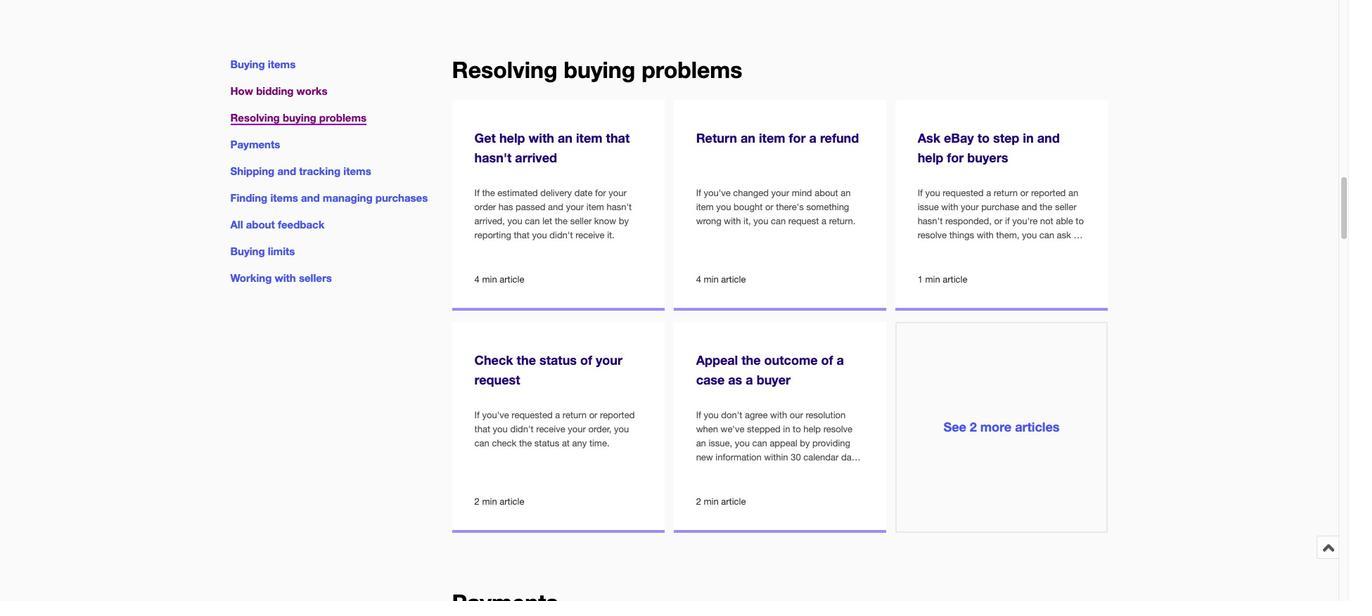 Task type: describe. For each thing, give the bounding box(es) containing it.
reported for ask ebay to step in and help for buyers
[[1031, 187, 1066, 198]]

with inside if you don't agree with our resolution when we've stepped in to help resolve an issue, you can appeal by providing new information within 30 calendar days of the case closing.
[[770, 410, 787, 420]]

if the estimated delivery date for your order has passed and your item hasn't arrived, you can let the seller know by reporting that you didn't receive it.
[[475, 187, 632, 240]]

1 vertical spatial resolving buying problems
[[230, 111, 367, 124]]

1 horizontal spatial resolving
[[452, 56, 557, 83]]

you down you're
[[1022, 230, 1037, 240]]

that inside if you've requested a return or reported that you didn't receive your order, you can check the status at any time.
[[475, 424, 490, 434]]

to inside ask ebay to step in and help for buyers
[[978, 130, 990, 146]]

ask
[[918, 130, 940, 146]]

case inside appeal the outcome of a case as a buyer
[[696, 372, 725, 388]]

as
[[728, 372, 742, 388]]

4 min article for return an item for a refund
[[696, 275, 746, 285]]

wrong
[[696, 216, 722, 226]]

item inside if the estimated delivery date for your order has passed and your item hasn't arrived, you can let the seller know by reporting that you didn't receive it.
[[587, 202, 604, 212]]

new
[[696, 452, 713, 463]]

item right return
[[759, 130, 785, 146]]

shipping and tracking items link
[[230, 165, 371, 177]]

if for appeal the outcome of a case as a buyer
[[696, 410, 701, 420]]

us
[[1074, 230, 1083, 240]]

purchase
[[981, 202, 1019, 212]]

see 2 more articles
[[944, 420, 1060, 435]]

information
[[716, 452, 762, 463]]

2 min article for case
[[696, 497, 746, 507]]

within
[[764, 452, 788, 463]]

sellers
[[299, 272, 332, 284]]

them,
[[996, 230, 1020, 240]]

a inside if you've requested a return or reported that you didn't receive your order, you can check the status at any time.
[[555, 410, 560, 420]]

with down limits
[[275, 272, 296, 284]]

in inside ask ebay to step in and help for buyers
[[1023, 130, 1034, 146]]

agree
[[745, 410, 768, 420]]

working with sellers
[[230, 272, 332, 284]]

30
[[791, 452, 801, 463]]

get
[[475, 130, 496, 146]]

if for get help with an item that hasn't arrived
[[475, 187, 480, 198]]

articles
[[1015, 420, 1060, 435]]

how bidding works
[[230, 84, 327, 97]]

if you requested a return or reported an issue with your purchase and the seller hasn't responded, or if you're not able to resolve things with them, you can ask us to help.
[[918, 187, 1084, 254]]

has
[[499, 202, 513, 212]]

if you've requested a return or reported that you didn't receive your order, you can check the status at any time.
[[475, 410, 635, 448]]

1 vertical spatial resolving
[[230, 111, 280, 124]]

the inside if you've requested a return or reported that you didn't receive your order, you can check the status at any time.
[[519, 438, 532, 448]]

if for ask ebay to step in and help for buyers
[[918, 187, 923, 198]]

0 horizontal spatial about
[[246, 218, 275, 231]]

it.
[[607, 230, 615, 240]]

if for return an item for a refund
[[696, 187, 701, 198]]

it,
[[744, 216, 751, 226]]

order
[[475, 202, 496, 212]]

an right return
[[741, 130, 755, 146]]

feedback
[[278, 218, 325, 231]]

buying for buying items
[[230, 58, 265, 70]]

4 for return an item for a refund
[[696, 275, 701, 285]]

to inside if you don't agree with our resolution when we've stepped in to help resolve an issue, you can appeal by providing new information within 30 calendar days of the case closing.
[[793, 424, 801, 434]]

let
[[542, 216, 552, 226]]

help.
[[928, 244, 948, 254]]

article for get help with an item that hasn't arrived
[[500, 275, 524, 285]]

help inside if you don't agree with our resolution when we've stepped in to help resolve an issue, you can appeal by providing new information within 30 calendar days of the case closing.
[[804, 424, 821, 434]]

ask ebay to step in and help for buyers
[[918, 130, 1060, 166]]

you've for return an item for a refund
[[704, 187, 731, 198]]

for inside ask ebay to step in and help for buyers
[[947, 150, 964, 166]]

our
[[790, 410, 803, 420]]

of inside if you don't agree with our resolution when we've stepped in to help resolve an issue, you can appeal by providing new information within 30 calendar days of the case closing.
[[696, 466, 704, 477]]

or left if
[[994, 216, 1003, 226]]

resolving buying problems link
[[230, 111, 367, 125]]

step
[[993, 130, 1020, 146]]

there's
[[776, 202, 804, 212]]

if for check the status of your request
[[475, 410, 480, 420]]

finding items and managing purchases link
[[230, 192, 428, 204]]

receive inside if the estimated delivery date for your order has passed and your item hasn't arrived, you can let the seller know by reporting that you didn't receive it.
[[576, 230, 605, 240]]

you right it,
[[754, 216, 768, 226]]

status inside check the status of your request
[[540, 353, 577, 368]]

the inside appeal the outcome of a case as a buyer
[[742, 353, 761, 368]]

or up you're
[[1020, 187, 1029, 198]]

works
[[297, 84, 327, 97]]

at
[[562, 438, 570, 448]]

with inside get help with an item that hasn't arrived
[[529, 130, 554, 146]]

resolve inside if you don't agree with our resolution when we've stepped in to help resolve an issue, you can appeal by providing new information within 30 calendar days of the case closing.
[[824, 424, 853, 434]]

the right let
[[555, 216, 568, 226]]

status inside if you've requested a return or reported that you didn't receive your order, you can check the status at any time.
[[535, 438, 559, 448]]

all about feedback
[[230, 218, 325, 231]]

purchases
[[376, 192, 428, 204]]

reported for check the status of your request
[[600, 410, 635, 420]]

you up the when
[[704, 410, 719, 420]]

help inside ask ebay to step in and help for buyers
[[918, 150, 944, 166]]

payments
[[230, 138, 280, 151]]

4 for get help with an item that hasn't arrived
[[475, 275, 480, 285]]

appeal the outcome of a case as a buyer
[[696, 353, 844, 388]]

estimated
[[498, 187, 538, 198]]

help inside get help with an item that hasn't arrived
[[499, 130, 525, 146]]

item inside the 'if you've changed your mind about an item you bought or there's something wrong with it, you can request a return.'
[[696, 202, 714, 212]]

of for status
[[580, 353, 592, 368]]

limits
[[268, 245, 295, 258]]

about inside the 'if you've changed your mind about an item you bought or there's something wrong with it, you can request a return.'
[[815, 187, 838, 198]]

requested for the
[[512, 410, 553, 420]]

buyers
[[967, 150, 1008, 166]]

check the status of your request
[[475, 353, 623, 388]]

you've for check the status of your request
[[482, 410, 509, 420]]

ask
[[1057, 230, 1071, 240]]

request inside check the status of your request
[[475, 372, 520, 388]]

a right outcome
[[837, 353, 844, 368]]

didn't inside if you've requested a return or reported that you didn't receive your order, you can check the status at any time.
[[510, 424, 534, 434]]

managing
[[323, 192, 373, 204]]

your inside if you requested a return or reported an issue with your purchase and the seller hasn't responded, or if you're not able to resolve things with them, you can ask us to help.
[[961, 202, 979, 212]]

shipping and tracking items
[[230, 165, 371, 177]]

the inside if you don't agree with our resolution when we've stepped in to help resolve an issue, you can appeal by providing new information within 30 calendar days of the case closing.
[[707, 466, 720, 477]]

can inside the 'if you've changed your mind about an item you bought or there's something wrong with it, you can request a return.'
[[771, 216, 786, 226]]

shipping
[[230, 165, 275, 177]]

seller inside if the estimated delivery date for your order has passed and your item hasn't arrived, you can let the seller know by reporting that you didn't receive it.
[[570, 216, 592, 226]]

or inside the 'if you've changed your mind about an item you bought or there's something wrong with it, you can request a return.'
[[765, 202, 774, 212]]

things
[[949, 230, 974, 240]]

days
[[841, 452, 861, 463]]

get help with an item that hasn't arrived
[[475, 130, 630, 166]]

reporting
[[475, 230, 511, 240]]

your down date
[[566, 202, 584, 212]]

responded,
[[945, 216, 992, 226]]

tracking
[[299, 165, 341, 177]]

appeal
[[770, 438, 797, 448]]

return for step
[[994, 187, 1018, 198]]

4 min article for get help with an item that hasn't arrived
[[475, 275, 524, 285]]

outcome
[[764, 353, 818, 368]]

requested for ebay
[[943, 187, 984, 198]]

you down has
[[508, 216, 522, 226]]

resolution
[[806, 410, 846, 420]]

you up wrong
[[716, 202, 731, 212]]

article for check the status of your request
[[500, 497, 524, 507]]

with right the issue
[[941, 202, 958, 212]]

2 horizontal spatial 2
[[970, 420, 977, 435]]

if you've changed your mind about an item you bought or there's something wrong with it, you can request a return.
[[696, 187, 856, 226]]

your inside if you've requested a return or reported that you didn't receive your order, you can check the status at any time.
[[568, 424, 586, 434]]

closing.
[[744, 466, 776, 477]]

you up the issue
[[925, 187, 940, 198]]

1
[[918, 275, 923, 285]]

with inside the 'if you've changed your mind about an item you bought or there's something wrong with it, you can request a return.'
[[724, 216, 741, 226]]

mind
[[792, 187, 812, 198]]

an inside get help with an item that hasn't arrived
[[558, 130, 573, 146]]

and left tracking
[[277, 165, 296, 177]]

by inside if you don't agree with our resolution when we've stepped in to help resolve an issue, you can appeal by providing new information within 30 calendar days of the case closing.
[[800, 438, 810, 448]]

you down let
[[532, 230, 547, 240]]

you up information
[[735, 438, 750, 448]]

buyer
[[757, 372, 791, 388]]

the up order
[[482, 187, 495, 198]]



Task type: locate. For each thing, give the bounding box(es) containing it.
1 horizontal spatial you've
[[704, 187, 731, 198]]

item inside get help with an item that hasn't arrived
[[576, 130, 603, 146]]

0 horizontal spatial didn't
[[510, 424, 534, 434]]

0 vertical spatial you've
[[704, 187, 731, 198]]

and inside ask ebay to step in and help for buyers
[[1037, 130, 1060, 146]]

0 horizontal spatial buying
[[283, 111, 316, 124]]

hasn't inside get help with an item that hasn't arrived
[[475, 150, 512, 166]]

for
[[789, 130, 806, 146], [947, 150, 964, 166], [595, 187, 606, 198]]

min down reporting
[[482, 275, 497, 285]]

2 for check the status of your request
[[475, 497, 480, 507]]

min down check
[[482, 497, 497, 507]]

return.
[[829, 216, 856, 226]]

a right as
[[746, 372, 753, 388]]

of down new
[[696, 466, 704, 477]]

to left help.
[[918, 244, 926, 254]]

something
[[806, 202, 849, 212]]

the up as
[[742, 353, 761, 368]]

0 horizontal spatial for
[[595, 187, 606, 198]]

hasn't up know
[[607, 202, 632, 212]]

your up there's
[[771, 187, 789, 198]]

buying limits
[[230, 245, 295, 258]]

didn't inside if the estimated delivery date for your order has passed and your item hasn't arrived, you can let the seller know by reporting that you didn't receive it.
[[550, 230, 573, 240]]

1 horizontal spatial problems
[[642, 56, 743, 83]]

you've inside the 'if you've changed your mind about an item you bought or there's something wrong with it, you can request a return.'
[[704, 187, 731, 198]]

2 4 min article from the left
[[696, 275, 746, 285]]

0 vertical spatial help
[[499, 130, 525, 146]]

0 horizontal spatial return
[[563, 410, 587, 420]]

0 vertical spatial for
[[789, 130, 806, 146]]

0 horizontal spatial hasn't
[[475, 150, 512, 166]]

1 horizontal spatial by
[[800, 438, 810, 448]]

request
[[788, 216, 819, 226], [475, 372, 520, 388]]

0 vertical spatial in
[[1023, 130, 1034, 146]]

an up able
[[1069, 187, 1079, 198]]

didn't up check
[[510, 424, 534, 434]]

not
[[1040, 216, 1053, 226]]

1 vertical spatial case
[[722, 466, 741, 477]]

we've
[[721, 424, 745, 434]]

for down the ebay
[[947, 150, 964, 166]]

0 horizontal spatial requested
[[512, 410, 553, 420]]

min for ask ebay to step in and help for buyers
[[925, 275, 940, 285]]

to up us
[[1076, 216, 1084, 226]]

1 vertical spatial hasn't
[[607, 202, 632, 212]]

a down check the status of your request
[[555, 410, 560, 420]]

1 vertical spatial items
[[344, 165, 371, 177]]

0 horizontal spatial reported
[[600, 410, 635, 420]]

check
[[475, 353, 513, 368]]

article down it,
[[721, 275, 746, 285]]

delivery
[[540, 187, 572, 198]]

return up purchase
[[994, 187, 1018, 198]]

if inside if you requested a return or reported an issue with your purchase and the seller hasn't responded, or if you're not able to resolve things with them, you can ask us to help.
[[918, 187, 923, 198]]

and inside if you requested a return or reported an issue with your purchase and the seller hasn't responded, or if you're not able to resolve things with them, you can ask us to help.
[[1022, 202, 1037, 212]]

or up order,
[[589, 410, 598, 420]]

0 vertical spatial that
[[606, 130, 630, 146]]

refund
[[820, 130, 859, 146]]

don't
[[721, 410, 742, 420]]

1 horizontal spatial reported
[[1031, 187, 1066, 198]]

can inside if the estimated delivery date for your order has passed and your item hasn't arrived, you can let the seller know by reporting that you didn't receive it.
[[525, 216, 540, 226]]

min for check the status of your request
[[482, 497, 497, 507]]

a up purchase
[[986, 187, 991, 198]]

all about feedback link
[[230, 218, 325, 231]]

1 vertical spatial problems
[[319, 111, 367, 124]]

of up order,
[[580, 353, 592, 368]]

if up the issue
[[918, 187, 923, 198]]

item
[[576, 130, 603, 146], [759, 130, 785, 146], [587, 202, 604, 212], [696, 202, 714, 212]]

and up the feedback
[[301, 192, 320, 204]]

help
[[499, 130, 525, 146], [918, 150, 944, 166], [804, 424, 821, 434]]

0 horizontal spatial help
[[499, 130, 525, 146]]

your up know
[[609, 187, 627, 198]]

you've up wrong
[[704, 187, 731, 198]]

0 vertical spatial case
[[696, 372, 725, 388]]

bought
[[734, 202, 763, 212]]

order,
[[588, 424, 612, 434]]

1 4 from the left
[[475, 275, 480, 285]]

an up new
[[696, 438, 706, 448]]

items up the 'managing'
[[344, 165, 371, 177]]

0 horizontal spatial that
[[475, 424, 490, 434]]

arrived
[[515, 150, 557, 166]]

1 horizontal spatial 2
[[696, 497, 701, 507]]

0 horizontal spatial 4 min article
[[475, 275, 524, 285]]

1 2 min article from the left
[[475, 497, 524, 507]]

stepped
[[747, 424, 781, 434]]

case
[[696, 372, 725, 388], [722, 466, 741, 477]]

1 vertical spatial status
[[535, 438, 559, 448]]

a
[[809, 130, 817, 146], [986, 187, 991, 198], [822, 216, 827, 226], [837, 353, 844, 368], [746, 372, 753, 388], [555, 410, 560, 420]]

the inside check the status of your request
[[517, 353, 536, 368]]

reported up not
[[1031, 187, 1066, 198]]

0 vertical spatial receive
[[576, 230, 605, 240]]

return for of
[[563, 410, 587, 420]]

of inside appeal the outcome of a case as a buyer
[[821, 353, 833, 368]]

1 horizontal spatial request
[[788, 216, 819, 226]]

and up you're
[[1022, 202, 1037, 212]]

by inside if the estimated delivery date for your order has passed and your item hasn't arrived, you can let the seller know by reporting that you didn't receive it.
[[619, 216, 629, 226]]

1 vertical spatial for
[[947, 150, 964, 166]]

2 4 from the left
[[696, 275, 701, 285]]

status left at
[[535, 438, 559, 448]]

1 vertical spatial reported
[[600, 410, 635, 420]]

buying limits link
[[230, 245, 295, 258]]

can
[[525, 216, 540, 226], [771, 216, 786, 226], [1040, 230, 1054, 240], [475, 438, 489, 448], [752, 438, 767, 448]]

1 vertical spatial about
[[246, 218, 275, 231]]

can down there's
[[771, 216, 786, 226]]

2 min article for request
[[475, 497, 524, 507]]

can inside if you requested a return or reported an issue with your purchase and the seller hasn't responded, or if you're not able to resolve things with them, you can ask us to help.
[[1040, 230, 1054, 240]]

you've inside if you've requested a return or reported that you didn't receive your order, you can check the status at any time.
[[482, 410, 509, 420]]

the down new
[[707, 466, 720, 477]]

2 2 min article from the left
[[696, 497, 746, 507]]

an inside if you requested a return or reported an issue with your purchase and the seller hasn't responded, or if you're not able to resolve things with them, you can ask us to help.
[[1069, 187, 1079, 198]]

if up the when
[[696, 410, 701, 420]]

reported inside if you've requested a return or reported that you didn't receive your order, you can check the status at any time.
[[600, 410, 635, 420]]

and right step
[[1037, 130, 1060, 146]]

2 vertical spatial items
[[270, 192, 298, 204]]

0 vertical spatial buying
[[230, 58, 265, 70]]

2 horizontal spatial of
[[821, 353, 833, 368]]

to down our
[[793, 424, 801, 434]]

requested up the responded,
[[943, 187, 984, 198]]

an up delivery
[[558, 130, 573, 146]]

article down check
[[500, 497, 524, 507]]

check
[[492, 438, 517, 448]]

or inside if you've requested a return or reported that you didn't receive your order, you can check the status at any time.
[[589, 410, 598, 420]]

0 horizontal spatial resolving
[[230, 111, 280, 124]]

bidding
[[256, 84, 294, 97]]

a inside if you requested a return or reported an issue with your purchase and the seller hasn't responded, or if you're not able to resolve things with them, you can ask us to help.
[[986, 187, 991, 198]]

1 vertical spatial return
[[563, 410, 587, 420]]

finding
[[230, 192, 267, 204]]

can down not
[[1040, 230, 1054, 240]]

4 down wrong
[[696, 275, 701, 285]]

how
[[230, 84, 253, 97]]

1 horizontal spatial resolving buying problems
[[452, 56, 743, 83]]

of
[[580, 353, 592, 368], [821, 353, 833, 368], [696, 466, 704, 477]]

2 buying from the top
[[230, 245, 265, 258]]

an inside the 'if you've changed your mind about an item you bought or there's something wrong with it, you can request a return.'
[[841, 187, 851, 198]]

resolve up providing
[[824, 424, 853, 434]]

a down 'something'
[[822, 216, 827, 226]]

your inside the 'if you've changed your mind about an item you bought or there's something wrong with it, you can request a return.'
[[771, 187, 789, 198]]

changed
[[733, 187, 769, 198]]

2 vertical spatial that
[[475, 424, 490, 434]]

1 vertical spatial requested
[[512, 410, 553, 420]]

case down appeal at right
[[696, 372, 725, 388]]

for inside if the estimated delivery date for your order has passed and your item hasn't arrived, you can let the seller know by reporting that you didn't receive it.
[[595, 187, 606, 198]]

2 vertical spatial hasn't
[[918, 216, 943, 226]]

1 buying from the top
[[230, 58, 265, 70]]

the inside if you requested a return or reported an issue with your purchase and the seller hasn't responded, or if you're not able to resolve things with them, you can ask us to help.
[[1040, 202, 1053, 212]]

2 vertical spatial help
[[804, 424, 821, 434]]

buying items
[[230, 58, 296, 70]]

receive inside if you've requested a return or reported that you didn't receive your order, you can check the status at any time.
[[536, 424, 565, 434]]

min for return an item for a refund
[[704, 275, 719, 285]]

2 vertical spatial for
[[595, 187, 606, 198]]

1 horizontal spatial help
[[804, 424, 821, 434]]

2 horizontal spatial hasn't
[[918, 216, 943, 226]]

0 horizontal spatial receive
[[536, 424, 565, 434]]

0 horizontal spatial resolving buying problems
[[230, 111, 367, 124]]

and down delivery
[[548, 202, 563, 212]]

finding items and managing purchases
[[230, 192, 428, 204]]

by right know
[[619, 216, 629, 226]]

article down reporting
[[500, 275, 524, 285]]

0 vertical spatial problems
[[642, 56, 743, 83]]

0 horizontal spatial resolve
[[824, 424, 853, 434]]

working with sellers link
[[230, 272, 332, 284]]

the right 'check' at the bottom left of page
[[517, 353, 536, 368]]

0 horizontal spatial of
[[580, 353, 592, 368]]

status
[[540, 353, 577, 368], [535, 438, 559, 448]]

0 vertical spatial resolving buying problems
[[452, 56, 743, 83]]

resolve inside if you requested a return or reported an issue with your purchase and the seller hasn't responded, or if you're not able to resolve things with them, you can ask us to help.
[[918, 230, 947, 240]]

4 down reporting
[[475, 275, 480, 285]]

with down the responded,
[[977, 230, 994, 240]]

2 for appeal the outcome of a case as a buyer
[[696, 497, 701, 507]]

see
[[944, 420, 966, 435]]

able
[[1056, 216, 1073, 226]]

1 vertical spatial seller
[[570, 216, 592, 226]]

by up 30
[[800, 438, 810, 448]]

1 vertical spatial resolve
[[824, 424, 853, 434]]

you've up check
[[482, 410, 509, 420]]

in inside if you don't agree with our resolution when we've stepped in to help resolve an issue, you can appeal by providing new information within 30 calendar days of the case closing.
[[783, 424, 790, 434]]

0 vertical spatial resolving
[[452, 56, 557, 83]]

if inside the 'if you've changed your mind about an item you bought or there's something wrong with it, you can request a return.'
[[696, 187, 701, 198]]

0 horizontal spatial 2 min article
[[475, 497, 524, 507]]

requested up check
[[512, 410, 553, 420]]

1 min article
[[918, 275, 968, 285]]

1 horizontal spatial 2 min article
[[696, 497, 746, 507]]

the up not
[[1040, 202, 1053, 212]]

and inside if the estimated delivery date for your order has passed and your item hasn't arrived, you can let the seller know by reporting that you didn't receive it.
[[548, 202, 563, 212]]

1 horizontal spatial buying
[[564, 56, 635, 83]]

request inside the 'if you've changed your mind about an item you bought or there's something wrong with it, you can request a return.'
[[788, 216, 819, 226]]

1 horizontal spatial for
[[789, 130, 806, 146]]

resolve up help.
[[918, 230, 947, 240]]

if
[[1005, 216, 1010, 226]]

4 min article down reporting
[[475, 275, 524, 285]]

of for outcome
[[821, 353, 833, 368]]

can inside if you don't agree with our resolution when we've stepped in to help resolve an issue, you can appeal by providing new information within 30 calendar days of the case closing.
[[752, 438, 767, 448]]

1 horizontal spatial requested
[[943, 187, 984, 198]]

1 horizontal spatial 4 min article
[[696, 275, 746, 285]]

4
[[475, 275, 480, 285], [696, 275, 701, 285]]

0 vertical spatial hasn't
[[475, 150, 512, 166]]

seller up able
[[1055, 202, 1077, 212]]

1 vertical spatial didn't
[[510, 424, 534, 434]]

1 vertical spatial in
[[783, 424, 790, 434]]

of right outcome
[[821, 353, 833, 368]]

your
[[609, 187, 627, 198], [771, 187, 789, 198], [566, 202, 584, 212], [961, 202, 979, 212], [596, 353, 623, 368], [568, 424, 586, 434]]

with up "arrived"
[[529, 130, 554, 146]]

didn't down let
[[550, 230, 573, 240]]

know
[[594, 216, 616, 226]]

2 horizontal spatial that
[[606, 130, 630, 146]]

in up appeal
[[783, 424, 790, 434]]

your inside check the status of your request
[[596, 353, 623, 368]]

with left our
[[770, 410, 787, 420]]

calendar
[[804, 452, 839, 463]]

any
[[572, 438, 587, 448]]

min down new
[[704, 497, 719, 507]]

hasn't inside if you requested a return or reported an issue with your purchase and the seller hasn't responded, or if you're not able to resolve things with them, you can ask us to help.
[[918, 216, 943, 226]]

1 vertical spatial you've
[[482, 410, 509, 420]]

receive up at
[[536, 424, 565, 434]]

your up any
[[568, 424, 586, 434]]

if inside if you don't agree with our resolution when we've stepped in to help resolve an issue, you can appeal by providing new information within 30 calendar days of the case closing.
[[696, 410, 701, 420]]

items for buying items
[[268, 58, 296, 70]]

buying for buying limits
[[230, 245, 265, 258]]

1 vertical spatial help
[[918, 150, 944, 166]]

1 vertical spatial buying
[[283, 111, 316, 124]]

can inside if you've requested a return or reported that you didn't receive your order, you can check the status at any time.
[[475, 438, 489, 448]]

buying up how
[[230, 58, 265, 70]]

a inside the 'if you've changed your mind about an item you bought or there's something wrong with it, you can request a return.'
[[822, 216, 827, 226]]

1 horizontal spatial seller
[[1055, 202, 1077, 212]]

passed
[[516, 202, 546, 212]]

0 horizontal spatial request
[[475, 372, 520, 388]]

0 vertical spatial about
[[815, 187, 838, 198]]

ebay
[[944, 130, 974, 146]]

min right 1
[[925, 275, 940, 285]]

1 horizontal spatial receive
[[576, 230, 605, 240]]

0 vertical spatial by
[[619, 216, 629, 226]]

1 vertical spatial receive
[[536, 424, 565, 434]]

items up how bidding works link
[[268, 58, 296, 70]]

if inside if the estimated delivery date for your order has passed and your item hasn't arrived, you can let the seller know by reporting that you didn't receive it.
[[475, 187, 480, 198]]

can down passed
[[525, 216, 540, 226]]

a left refund
[[809, 130, 817, 146]]

requested inside if you've requested a return or reported that you didn't receive your order, you can check the status at any time.
[[512, 410, 553, 420]]

issue,
[[709, 438, 732, 448]]

for right date
[[595, 187, 606, 198]]

help right "get"
[[499, 130, 525, 146]]

min down wrong
[[704, 275, 719, 285]]

requested inside if you requested a return or reported an issue with your purchase and the seller hasn't responded, or if you're not able to resolve things with them, you can ask us to help.
[[943, 187, 984, 198]]

the right check
[[519, 438, 532, 448]]

can down stepped
[[752, 438, 767, 448]]

buying up working
[[230, 245, 265, 258]]

request down there's
[[788, 216, 819, 226]]

1 horizontal spatial 4
[[696, 275, 701, 285]]

you've
[[704, 187, 731, 198], [482, 410, 509, 420]]

an inside if you don't agree with our resolution when we've stepped in to help resolve an issue, you can appeal by providing new information within 30 calendar days of the case closing.
[[696, 438, 706, 448]]

return an item for a refund
[[696, 130, 859, 146]]

0 vertical spatial reported
[[1031, 187, 1066, 198]]

of inside check the status of your request
[[580, 353, 592, 368]]

1 vertical spatial buying
[[230, 245, 265, 258]]

that inside get help with an item that hasn't arrived
[[606, 130, 630, 146]]

problems
[[642, 56, 743, 83], [319, 111, 367, 124]]

help down resolution
[[804, 424, 821, 434]]

min for appeal the outcome of a case as a buyer
[[704, 497, 719, 507]]

0 horizontal spatial seller
[[570, 216, 592, 226]]

arrived,
[[475, 216, 505, 226]]

0 vertical spatial return
[[994, 187, 1018, 198]]

working
[[230, 272, 272, 284]]

2 horizontal spatial for
[[947, 150, 964, 166]]

0 vertical spatial status
[[540, 353, 577, 368]]

if up wrong
[[696, 187, 701, 198]]

4 min article down wrong
[[696, 275, 746, 285]]

seller inside if you requested a return or reported an issue with your purchase and the seller hasn't responded, or if you're not able to resolve things with them, you can ask us to help.
[[1055, 202, 1077, 212]]

hasn't down the issue
[[918, 216, 943, 226]]

how bidding works link
[[230, 84, 327, 97]]

you're
[[1012, 216, 1038, 226]]

you up check
[[493, 424, 508, 434]]

didn't
[[550, 230, 573, 240], [510, 424, 534, 434]]

when
[[696, 424, 718, 434]]

can left check
[[475, 438, 489, 448]]

1 4 min article from the left
[[475, 275, 524, 285]]

case inside if you don't agree with our resolution when we've stepped in to help resolve an issue, you can appeal by providing new information within 30 calendar days of the case closing.
[[722, 466, 741, 477]]

1 horizontal spatial in
[[1023, 130, 1034, 146]]

if up order
[[475, 187, 480, 198]]

reported
[[1031, 187, 1066, 198], [600, 410, 635, 420]]

reported inside if you requested a return or reported an issue with your purchase and the seller hasn't responded, or if you're not able to resolve things with them, you can ask us to help.
[[1031, 187, 1066, 198]]

0 horizontal spatial 4
[[475, 275, 480, 285]]

hasn't inside if the estimated delivery date for your order has passed and your item hasn't arrived, you can let the seller know by reporting that you didn't receive it.
[[607, 202, 632, 212]]

1 horizontal spatial return
[[994, 187, 1018, 198]]

receive
[[576, 230, 605, 240], [536, 424, 565, 434]]

that inside if the estimated delivery date for your order has passed and your item hasn't arrived, you can let the seller know by reporting that you didn't receive it.
[[514, 230, 530, 240]]

you right order,
[[614, 424, 629, 434]]

min for get help with an item that hasn't arrived
[[482, 275, 497, 285]]

item up date
[[576, 130, 603, 146]]

items
[[268, 58, 296, 70], [344, 165, 371, 177], [270, 192, 298, 204]]

about up 'something'
[[815, 187, 838, 198]]

return inside if you requested a return or reported an issue with your purchase and the seller hasn't responded, or if you're not able to resolve things with them, you can ask us to help.
[[994, 187, 1018, 198]]

0 vertical spatial requested
[[943, 187, 984, 198]]

1 vertical spatial request
[[475, 372, 520, 388]]

if inside if you've requested a return or reported that you didn't receive your order, you can check the status at any time.
[[475, 410, 480, 420]]

if you don't agree with our resolution when we've stepped in to help resolve an issue, you can appeal by providing new information within 30 calendar days of the case closing.
[[696, 410, 861, 477]]

1 vertical spatial that
[[514, 230, 530, 240]]

0 vertical spatial resolve
[[918, 230, 947, 240]]

and
[[1037, 130, 1060, 146], [277, 165, 296, 177], [301, 192, 320, 204], [548, 202, 563, 212], [1022, 202, 1037, 212]]

or left there's
[[765, 202, 774, 212]]

items for finding items and managing purchases
[[270, 192, 298, 204]]

with left it,
[[724, 216, 741, 226]]

time.
[[589, 438, 610, 448]]

1 horizontal spatial about
[[815, 187, 838, 198]]

that
[[606, 130, 630, 146], [514, 230, 530, 240], [475, 424, 490, 434]]

1 vertical spatial by
[[800, 438, 810, 448]]

with
[[529, 130, 554, 146], [941, 202, 958, 212], [724, 216, 741, 226], [977, 230, 994, 240], [275, 272, 296, 284], [770, 410, 787, 420]]

an up 'something'
[[841, 187, 851, 198]]

0 vertical spatial items
[[268, 58, 296, 70]]

2 horizontal spatial help
[[918, 150, 944, 166]]

issue
[[918, 202, 939, 212]]

date
[[574, 187, 593, 198]]

in right step
[[1023, 130, 1034, 146]]

0 vertical spatial request
[[788, 216, 819, 226]]

providing
[[813, 438, 850, 448]]

0 horizontal spatial by
[[619, 216, 629, 226]]

1 horizontal spatial didn't
[[550, 230, 573, 240]]

help down ask
[[918, 150, 944, 166]]

the
[[482, 187, 495, 198], [1040, 202, 1053, 212], [555, 216, 568, 226], [517, 353, 536, 368], [742, 353, 761, 368], [519, 438, 532, 448], [707, 466, 720, 477]]

1 horizontal spatial resolve
[[918, 230, 947, 240]]

hasn't down "get"
[[475, 150, 512, 166]]

requested
[[943, 187, 984, 198], [512, 410, 553, 420]]

article for appeal the outcome of a case as a buyer
[[721, 497, 746, 507]]

1 horizontal spatial that
[[514, 230, 530, 240]]

all
[[230, 218, 243, 231]]

article for ask ebay to step in and help for buyers
[[943, 275, 968, 285]]

payments link
[[230, 138, 280, 151]]

article for return an item for a refund
[[721, 275, 746, 285]]

return inside if you've requested a return or reported that you didn't receive your order, you can check the status at any time.
[[563, 410, 587, 420]]



Task type: vqa. For each thing, say whether or not it's contained in the screenshot.
managing
yes



